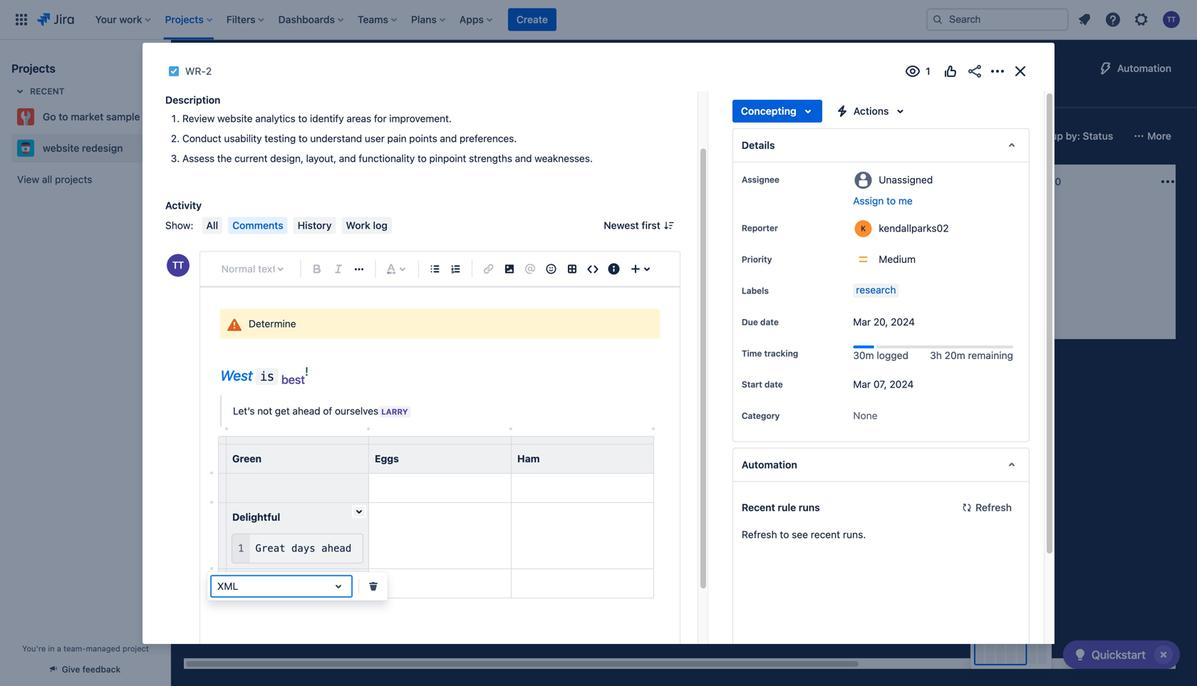 Task type: vqa. For each thing, say whether or not it's contained in the screenshot.
'preferences.'
yes



Task type: locate. For each thing, give the bounding box(es) containing it.
wr-2 link down 20 mar
[[620, 279, 644, 291]]

30m
[[853, 350, 874, 361]]

high image
[[355, 242, 366, 254]]

1 vertical spatial mar
[[853, 316, 871, 328]]

assess
[[182, 152, 215, 164]]

concepting button
[[733, 100, 822, 123]]

task image down info panel icon
[[603, 279, 614, 291]]

details
[[742, 139, 775, 151]]

1 vertical spatial 2024
[[890, 378, 914, 390]]

mar left 07,
[[853, 378, 871, 390]]

0 horizontal spatial ahead
[[292, 405, 320, 417]]

task image left wr-6 'link'
[[402, 242, 413, 254]]

2 horizontal spatial task image
[[603, 279, 614, 291]]

date
[[760, 317, 779, 327], [765, 379, 783, 389]]

0 horizontal spatial task image
[[168, 66, 180, 77]]

not
[[257, 405, 272, 417]]

website redesign
[[43, 142, 123, 154]]

20m
[[945, 350, 965, 361]]

issues
[[682, 89, 712, 101]]

let's not get ahead of ourselves larry
[[233, 405, 408, 417]]

go to market sample
[[43, 111, 140, 123]]

0 horizontal spatial automation
[[742, 459, 797, 471]]

wr-2 down 20 mar
[[620, 280, 644, 290]]

ahead left of
[[292, 405, 320, 417]]

0 vertical spatial 1
[[850, 176, 854, 187]]

kendallparks02
[[879, 222, 949, 234]]

determine
[[249, 318, 296, 330]]

testing
[[265, 133, 296, 144]]

website redesign link
[[11, 134, 154, 162]]

assign to me
[[853, 195, 913, 207]]

0 horizontal spatial wr-2 link
[[185, 63, 212, 80]]

2 vertical spatial mar
[[853, 378, 871, 390]]

30m logged
[[853, 350, 909, 361]]

0 horizontal spatial and
[[339, 152, 356, 164]]

wr- left copy link to issue image
[[185, 65, 206, 77]]

best
[[281, 373, 305, 387]]

0 horizontal spatial 1
[[237, 243, 241, 253]]

task image
[[168, 66, 180, 77], [402, 242, 413, 254], [603, 279, 614, 291]]

check image
[[1072, 646, 1089, 663]]

date for start date
[[765, 379, 783, 389]]

wr- down the due date: 20 march 2024 element
[[620, 280, 638, 290]]

conduct usability testing to understand user pain points and preferences.
[[182, 133, 517, 144]]

give feedback button
[[42, 658, 129, 681]]

website
[[217, 113, 253, 124], [43, 142, 79, 154]]

menu bar
[[199, 217, 395, 234]]

ourselves
[[335, 405, 378, 417]]

0 horizontal spatial website
[[43, 142, 79, 154]]

analyze current website
[[603, 213, 717, 225]]

wr- for medium image
[[419, 243, 437, 253]]

1 vertical spatial date
[[765, 379, 783, 389]]

wr- inside 'link'
[[419, 243, 437, 253]]

automation right the automation "icon"
[[1117, 62, 1172, 74]]

2 down 20 mar
[[638, 280, 644, 290]]

mar for mar 07, 2024
[[853, 378, 871, 390]]

20
[[617, 262, 628, 271]]

wr-2 link up summary
[[185, 63, 212, 80]]

1 horizontal spatial automation
[[1117, 62, 1172, 74]]

website up view all projects
[[43, 142, 79, 154]]

wr-1 link
[[218, 242, 241, 254]]

tab list containing summary
[[180, 83, 952, 108]]

to
[[59, 111, 68, 123], [298, 113, 307, 124], [298, 133, 308, 144], [418, 152, 427, 164], [887, 195, 896, 207]]

2024 right 07,
[[890, 378, 914, 390]]

add image, video, or file image
[[501, 260, 518, 278]]

numbered list ⌘⇧7 image
[[447, 260, 464, 278]]

task image for wr-2
[[603, 279, 614, 291]]

first
[[642, 219, 661, 231]]

1 vertical spatial wr-2 link
[[620, 279, 644, 291]]

eggs
[[375, 453, 399, 465]]

20,
[[874, 316, 888, 328]]

assess the current design, layout, and functionality to pinpoint strengths and weaknesses.
[[182, 152, 593, 164]]

create button
[[508, 8, 557, 31], [996, 205, 1182, 227], [192, 270, 378, 293], [393, 270, 579, 293], [594, 307, 780, 330], [795, 314, 981, 336]]

1 down goals
[[237, 243, 241, 253]]

panel warning image
[[226, 317, 243, 334]]

go to market sample link
[[11, 103, 154, 131]]

show subtasks image
[[839, 279, 856, 296]]

automation element
[[733, 448, 1030, 482]]

goals
[[232, 213, 257, 225]]

define
[[201, 213, 230, 225]]

vote options: no one has voted for this issue yet. image
[[942, 63, 959, 80]]

comments
[[232, 219, 283, 231]]

create banner
[[0, 0, 1197, 40]]

wr- for medium icon
[[620, 280, 638, 290]]

date right start
[[765, 379, 783, 389]]

automation image
[[1097, 60, 1115, 77]]

1 horizontal spatial website
[[217, 113, 253, 124]]

0 vertical spatial wr-2
[[185, 65, 212, 77]]

1 horizontal spatial ahead
[[322, 543, 352, 555]]

07,
[[874, 378, 887, 390]]

create
[[517, 14, 548, 25], [1019, 210, 1050, 222], [215, 276, 247, 287], [416, 276, 448, 287], [617, 313, 649, 324], [818, 319, 849, 331]]

work
[[346, 219, 370, 231]]

and up pinpoint
[[440, 133, 457, 144]]

newest first
[[604, 219, 661, 231]]

close image
[[1012, 63, 1029, 80]]

create button for define goals
[[192, 270, 378, 293]]

log
[[373, 219, 388, 231]]

2024
[[891, 316, 915, 328], [890, 378, 914, 390]]

2 horizontal spatial and
[[515, 152, 532, 164]]

wr-2
[[185, 65, 212, 77], [620, 280, 644, 290]]

1 vertical spatial automation
[[742, 459, 797, 471]]

mar for mar 20, 2024
[[853, 316, 871, 328]]

0 vertical spatial date
[[760, 317, 779, 327]]

usability
[[224, 133, 262, 144]]

date right due
[[760, 317, 779, 327]]

to right testing
[[298, 133, 308, 144]]

wr- right task icon
[[218, 243, 237, 253]]

mar left 20,
[[853, 316, 871, 328]]

0 vertical spatial ahead
[[292, 405, 320, 417]]

start date
[[742, 379, 783, 389]]

you're
[[22, 644, 46, 653]]

view all projects
[[17, 174, 92, 185]]

and right strengths
[[515, 152, 532, 164]]

recent
[[30, 86, 65, 96]]

wr-1
[[218, 243, 241, 253]]

1 vertical spatial 1
[[237, 243, 241, 253]]

automation down category
[[742, 459, 797, 471]]

Search board text field
[[190, 126, 298, 146]]

due date: 20 march 2024 image
[[606, 261, 617, 272]]

activity
[[165, 200, 202, 211]]

and down conduct usability testing to understand user pain points and preferences.
[[339, 152, 356, 164]]

assign to me button
[[853, 194, 1015, 208]]

feedback
[[82, 665, 121, 675]]

wr- up bullet list ⌘⇧8 icon
[[419, 243, 437, 253]]

2
[[206, 65, 212, 77], [638, 280, 644, 290]]

1 vertical spatial task image
[[402, 242, 413, 254]]

1 vertical spatial wr-2
[[620, 280, 644, 290]]

6
[[437, 243, 443, 253]]

all button
[[202, 217, 222, 234]]

add people image
[[366, 128, 383, 145]]

remaining
[[968, 350, 1013, 361]]

tab list
[[180, 83, 952, 108]]

0 vertical spatial website
[[217, 113, 253, 124]]

automation
[[1117, 62, 1172, 74], [742, 459, 797, 471]]

identify
[[310, 113, 344, 124]]

to inside button
[[887, 195, 896, 207]]

strengths
[[469, 152, 512, 164]]

quickstart
[[1092, 648, 1146, 662]]

0 horizontal spatial wr-2
[[185, 65, 212, 77]]

pain
[[387, 133, 407, 144]]

create button inside primary element
[[508, 8, 557, 31]]

to left me
[[887, 195, 896, 207]]

1 horizontal spatial wr-2
[[620, 280, 644, 290]]

website inside west 'dialog'
[[217, 113, 253, 124]]

delightful
[[232, 511, 280, 523]]

menu bar containing all
[[199, 217, 395, 234]]

1 horizontal spatial 2
[[638, 280, 644, 290]]

0 horizontal spatial 2
[[206, 65, 212, 77]]

wr-2 inside west 'dialog'
[[185, 65, 212, 77]]

actions image
[[989, 63, 1006, 80]]

details element
[[733, 128, 1030, 162]]

wr-2 up summary
[[185, 65, 212, 77]]

0 vertical spatial 2024
[[891, 316, 915, 328]]

2 up summary
[[206, 65, 212, 77]]

projects
[[11, 62, 55, 75]]

areas
[[347, 113, 371, 124]]

time
[[742, 348, 762, 358]]

info panel image
[[605, 260, 622, 278]]

1 horizontal spatial task image
[[402, 242, 413, 254]]

task image up the description
[[168, 66, 180, 77]]

logged
[[877, 350, 909, 361]]

2 vertical spatial task image
[[603, 279, 614, 291]]

mar right 20
[[630, 262, 648, 271]]

1 vertical spatial website
[[43, 142, 79, 154]]

menu bar inside west 'dialog'
[[199, 217, 395, 234]]

quickstart button
[[1063, 641, 1180, 669]]

website up search board text field
[[217, 113, 253, 124]]

0 vertical spatial automation
[[1117, 62, 1172, 74]]

1
[[850, 176, 854, 187], [237, 243, 241, 253]]

2024 right 20,
[[891, 316, 915, 328]]

automation inside button
[[1117, 62, 1172, 74]]

show:
[[165, 219, 193, 231]]

create button for prototyping
[[795, 314, 981, 336]]

automation button
[[1092, 57, 1180, 80]]

0 vertical spatial 2
[[206, 65, 212, 77]]

jira image
[[37, 11, 74, 28], [37, 11, 74, 28]]

analytics
[[255, 113, 296, 124]]

prototyping
[[804, 213, 858, 225]]

great days ahead
[[255, 543, 352, 555]]

priority
[[742, 254, 772, 264]]

none
[[853, 410, 878, 421]]

1 up assign on the top of the page
[[850, 176, 854, 187]]

create inside primary element
[[517, 14, 548, 25]]

understand
[[310, 133, 362, 144]]

ahead right days
[[322, 543, 352, 555]]



Task type: describe. For each thing, give the bounding box(es) containing it.
wr-6
[[419, 243, 443, 253]]

you're in a team-managed project
[[22, 644, 149, 653]]

create button for testing
[[996, 205, 1182, 227]]

open image
[[330, 578, 347, 595]]

testing 0
[[1014, 176, 1061, 187]]

review website analytics to identify areas for improvement.
[[182, 113, 452, 124]]

let's
[[233, 405, 255, 417]]

research
[[856, 284, 896, 296]]

improvement.
[[389, 113, 452, 124]]

more formatting image
[[351, 260, 368, 278]]

give feedback
[[62, 665, 121, 675]]

comments button
[[228, 217, 288, 234]]

issues link
[[679, 83, 715, 108]]

bullet list ⌘⇧8 image
[[426, 260, 444, 278]]

task image
[[201, 242, 212, 254]]

remove image
[[365, 578, 382, 595]]

2024 for mar 20, 2024
[[891, 316, 915, 328]]

table image
[[564, 260, 581, 278]]

Search field
[[926, 8, 1069, 31]]

2024 for mar 07, 2024
[[890, 378, 914, 390]]

give
[[62, 665, 80, 675]]

unassigned
[[879, 174, 933, 186]]

layout,
[[306, 152, 336, 164]]

start
[[742, 379, 762, 389]]

larry
[[381, 407, 408, 417]]

history button
[[293, 217, 336, 234]]

code snippet image
[[584, 260, 601, 278]]

task image for wr-6
[[402, 242, 413, 254]]

redesign
[[82, 142, 123, 154]]

points
[[409, 133, 437, 144]]

the
[[217, 152, 232, 164]]

medium image
[[556, 242, 567, 254]]

1 vertical spatial ahead
[[322, 543, 352, 555]]

of
[[323, 405, 332, 417]]

!
[[305, 364, 308, 378]]

analyze
[[603, 213, 639, 225]]

mar 20, 2024
[[853, 316, 915, 328]]

view
[[17, 174, 39, 185]]

copy link to issue image
[[209, 65, 220, 76]]

get
[[275, 405, 290, 417]]

wr- inside west 'dialog'
[[185, 65, 206, 77]]

assign
[[853, 195, 884, 207]]

wr-6 link
[[419, 242, 443, 254]]

great
[[255, 543, 285, 555]]

for
[[374, 113, 387, 124]]

0
[[1055, 176, 1061, 187]]

0 vertical spatial wr-2 link
[[185, 63, 212, 80]]

summary
[[191, 89, 236, 101]]

design,
[[270, 152, 303, 164]]

project
[[123, 644, 149, 653]]

due date: 20 march 2024 image
[[606, 261, 617, 272]]

0 vertical spatial task image
[[168, 66, 180, 77]]

all
[[42, 174, 52, 185]]

work log button
[[342, 217, 392, 234]]

1 horizontal spatial wr-2 link
[[620, 279, 644, 291]]

1 vertical spatial 2
[[638, 280, 644, 290]]

dismiss quickstart image
[[1152, 644, 1175, 666]]

0 vertical spatial mar
[[630, 262, 648, 271]]

reports link
[[726, 83, 769, 108]]

all
[[206, 219, 218, 231]]

due
[[742, 317, 758, 327]]

green
[[232, 453, 262, 465]]

testing
[[1014, 177, 1049, 186]]

search image
[[932, 14, 944, 25]]

medium
[[879, 253, 916, 265]]

me
[[899, 195, 913, 207]]

wr-2 for the rightmost wr-2 link
[[620, 280, 644, 290]]

concepting
[[741, 105, 797, 117]]

is
[[260, 370, 274, 384]]

wr- for the high icon
[[218, 243, 237, 253]]

due date
[[742, 317, 779, 327]]

1 horizontal spatial 1
[[850, 176, 854, 187]]

1 horizontal spatial and
[[440, 133, 457, 144]]

west dialog
[[143, 22, 1055, 686]]

time tracking
[[742, 348, 798, 358]]

tracking
[[764, 348, 798, 358]]

team-
[[64, 644, 86, 653]]

functionality
[[359, 152, 415, 164]]

3h
[[930, 350, 942, 361]]

medium image
[[757, 279, 768, 291]]

wr-2 for wr-2 link to the top
[[185, 65, 212, 77]]

newest
[[604, 219, 639, 231]]

weaknesses.
[[535, 152, 593, 164]]

a
[[57, 644, 61, 653]]

2 inside west 'dialog'
[[206, 65, 212, 77]]

to left 'identify'
[[298, 113, 307, 124]]

emoji image
[[543, 260, 560, 278]]

website
[[679, 213, 717, 225]]

date for due date
[[760, 317, 779, 327]]

Comment - Main content area, start typing to enter text. text field
[[212, 309, 661, 627]]

category
[[742, 411, 780, 421]]

labels
[[742, 286, 769, 296]]

reporter
[[742, 223, 778, 233]]

go
[[43, 111, 56, 123]]

history
[[298, 219, 332, 231]]

automation inside automation element
[[742, 459, 797, 471]]

days
[[291, 543, 315, 555]]

due date: 20 march 2024 element
[[606, 261, 648, 272]]

west
[[220, 367, 253, 384]]

projects
[[55, 174, 92, 185]]

conduct
[[182, 133, 221, 144]]

current
[[642, 213, 677, 225]]

more information about this user image
[[855, 220, 872, 237]]

3h 20m remaining
[[930, 350, 1013, 361]]

to right the go
[[59, 111, 68, 123]]

collapse recent projects image
[[11, 83, 29, 100]]

create button for analyze current website
[[594, 307, 780, 330]]

preferences.
[[460, 133, 517, 144]]

primary element
[[9, 0, 915, 40]]

reports
[[729, 89, 766, 101]]

assignee
[[742, 175, 780, 185]]

to down points on the top left of the page
[[418, 152, 427, 164]]



